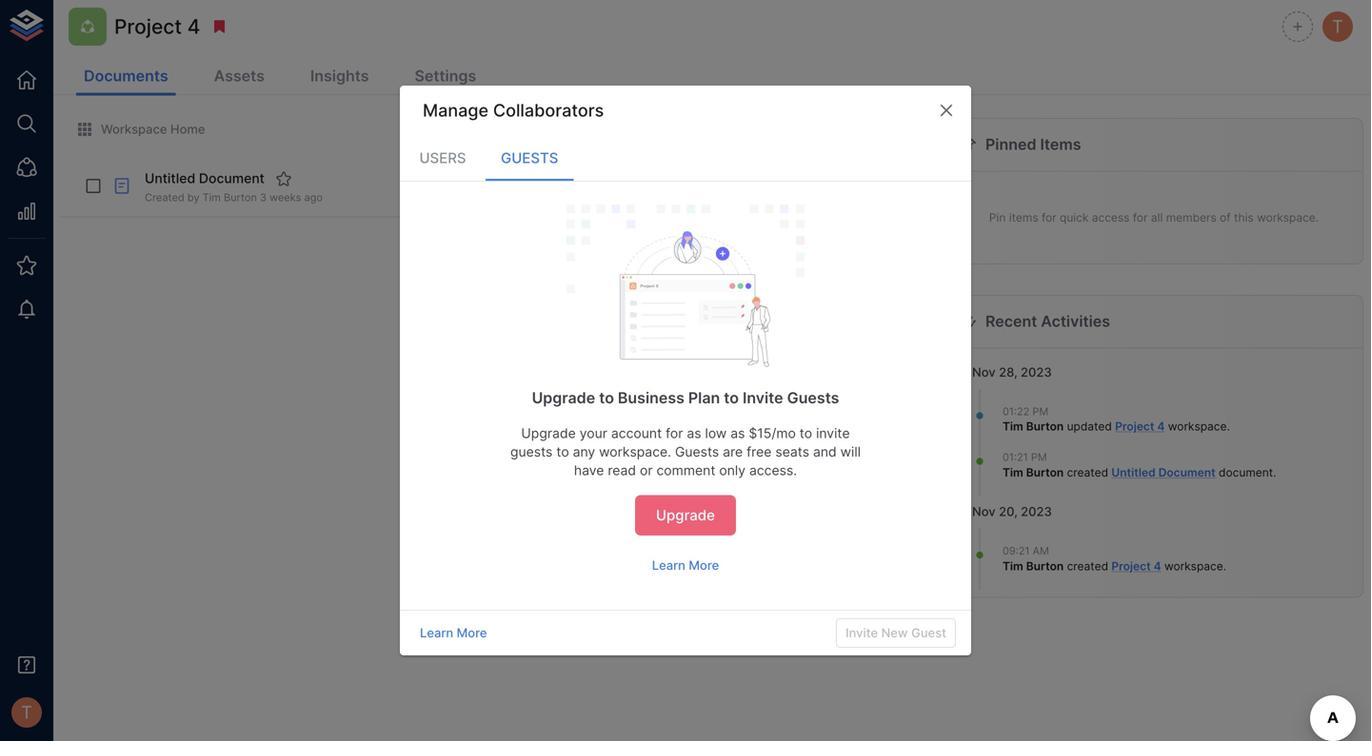 Task type: describe. For each thing, give the bounding box(es) containing it.
0 vertical spatial 4
[[187, 14, 200, 38]]

upgrade to business plan to invite guests
[[532, 389, 840, 408]]

guests inside the upgrade your account for as low as $15/mo to invite guests to any workspace. guests are free seats and will have read or comment only access.
[[675, 444, 719, 460]]

untitled document link
[[1112, 466, 1216, 480]]

1 horizontal spatial learn
[[652, 558, 686, 573]]

ago
[[304, 191, 323, 204]]

users button
[[400, 135, 486, 181]]

manage collaborators dialog
[[400, 86, 971, 656]]

to right plan
[[724, 389, 739, 408]]

free
[[747, 444, 772, 460]]

workspace for updated
[[1168, 420, 1227, 434]]

1 horizontal spatial learn more
[[652, 558, 719, 573]]

1 horizontal spatial learn more button
[[647, 551, 724, 581]]

updated
[[1067, 420, 1112, 434]]

burton for 01:22 pm tim burton updated project 4 workspace .
[[1027, 420, 1064, 434]]

nov for nov 28, 2023
[[972, 365, 996, 380]]

quick
[[1060, 211, 1089, 225]]

burton for 01:21 pm tim burton created untitled document document .
[[1027, 466, 1064, 480]]

0 horizontal spatial more
[[457, 626, 487, 641]]

1 vertical spatial t button
[[6, 692, 48, 734]]

assets
[[214, 67, 265, 85]]

4 for updated
[[1158, 420, 1165, 434]]

members
[[1166, 211, 1217, 225]]

workspace for created
[[1165, 560, 1224, 574]]

guests
[[510, 444, 553, 460]]

assets link
[[206, 59, 272, 96]]

collaborators
[[493, 100, 604, 121]]

pm for created
[[1031, 451, 1047, 464]]

project for updated
[[1115, 420, 1155, 434]]

project 4 link for created
[[1112, 560, 1162, 574]]

01:22 pm tim burton updated project 4 workspace .
[[1003, 406, 1230, 434]]

09:21 am tim burton created project 4 workspace .
[[1003, 545, 1227, 574]]

will
[[841, 444, 861, 460]]

pinned
[[986, 135, 1037, 154]]

1 horizontal spatial t button
[[1320, 9, 1356, 45]]

and
[[813, 444, 837, 460]]

recent activities
[[986, 313, 1111, 331]]

tim for 01:21 pm tim burton created untitled document document .
[[1003, 466, 1024, 480]]

invite
[[816, 426, 850, 442]]

only
[[719, 463, 746, 479]]

plan
[[688, 389, 720, 408]]

upgrade for your
[[521, 426, 576, 442]]

read
[[608, 463, 636, 479]]

settings
[[415, 67, 476, 85]]

09:21
[[1003, 545, 1030, 558]]

invite
[[743, 389, 784, 408]]

to up seats
[[800, 426, 813, 442]]

workspace home
[[101, 122, 205, 137]]

favorite image
[[275, 170, 292, 188]]

01:21 pm tim burton created untitled document document .
[[1003, 451, 1277, 480]]

created by tim burton 3 weeks ago
[[145, 191, 323, 204]]

users
[[419, 150, 466, 167]]

recent
[[986, 313, 1038, 331]]

nov 20, 2023
[[972, 505, 1052, 520]]

activities
[[1041, 313, 1111, 331]]

01:22
[[1003, 406, 1030, 418]]

burton for 09:21 am tim burton created project 4 workspace .
[[1027, 560, 1064, 574]]

upgrade your account for as low as $15/mo to invite guests to any workspace. guests are free seats and will have read or comment only access.
[[510, 426, 861, 479]]

pinned items
[[986, 135, 1082, 154]]

0 vertical spatial untitled
[[145, 171, 195, 187]]

0 vertical spatial document
[[199, 171, 265, 187]]

access
[[1092, 211, 1130, 225]]

this
[[1234, 211, 1254, 225]]

settings link
[[407, 59, 484, 96]]

are
[[723, 444, 743, 460]]

untitled inside 01:21 pm tim burton created untitled document document .
[[1112, 466, 1156, 480]]

4 for created
[[1154, 560, 1162, 574]]

1 horizontal spatial t
[[1333, 16, 1344, 37]]



Task type: locate. For each thing, give the bounding box(es) containing it.
tim right "by"
[[202, 191, 221, 204]]

. inside 01:22 pm tim burton updated project 4 workspace .
[[1227, 420, 1230, 434]]

0 vertical spatial t
[[1333, 16, 1344, 37]]

workspace inside 01:22 pm tim burton updated project 4 workspace .
[[1168, 420, 1227, 434]]

4
[[187, 14, 200, 38], [1158, 420, 1165, 434], [1154, 560, 1162, 574]]

guests inside button
[[501, 150, 559, 167]]

1 vertical spatial learn
[[420, 626, 453, 641]]

tim inside 01:22 pm tim burton updated project 4 workspace .
[[1003, 420, 1024, 434]]

by
[[187, 191, 200, 204]]

untitled down 01:22 pm tim burton updated project 4 workspace .
[[1112, 466, 1156, 480]]

pin
[[989, 211, 1006, 225]]

tim down 01:22
[[1003, 420, 1024, 434]]

. for 01:21 pm tim burton created untitled document document .
[[1274, 466, 1277, 480]]

01:21
[[1003, 451, 1028, 464]]

1 nov from the top
[[972, 365, 996, 380]]

items
[[1041, 135, 1082, 154]]

. for 09:21 am tim burton created project 4 workspace .
[[1224, 560, 1227, 574]]

1 vertical spatial workspace
[[1165, 560, 1224, 574]]

guests up invite
[[787, 389, 840, 408]]

2023 for nov 20, 2023
[[1021, 505, 1052, 520]]

1 vertical spatial guests
[[787, 389, 840, 408]]

for left the 'all'
[[1133, 211, 1148, 225]]

burton for created by tim burton 3 weeks ago
[[224, 191, 257, 204]]

1 horizontal spatial document
[[1159, 466, 1216, 480]]

1 vertical spatial 4
[[1158, 420, 1165, 434]]

untitled
[[145, 171, 195, 187], [1112, 466, 1156, 480]]

0 horizontal spatial learn
[[420, 626, 453, 641]]

1 horizontal spatial as
[[731, 426, 745, 442]]

document up created by tim burton 3 weeks ago
[[199, 171, 265, 187]]

1 vertical spatial t
[[21, 703, 32, 724]]

2 as from the left
[[731, 426, 745, 442]]

2 vertical spatial upgrade
[[656, 507, 715, 524]]

as up are
[[731, 426, 745, 442]]

1 vertical spatial 2023
[[1021, 505, 1052, 520]]

home
[[170, 122, 205, 137]]

as left low
[[687, 426, 702, 442]]

documents link
[[76, 59, 176, 96]]

workspace
[[1168, 420, 1227, 434], [1165, 560, 1224, 574]]

0 vertical spatial guests
[[501, 150, 559, 167]]

to left any
[[557, 444, 569, 460]]

0 horizontal spatial workspace.
[[599, 444, 671, 460]]

project inside 09:21 am tim burton created project 4 workspace .
[[1112, 560, 1151, 574]]

tim inside 09:21 am tim burton created project 4 workspace .
[[1003, 560, 1024, 574]]

4 down untitled document "link"
[[1154, 560, 1162, 574]]

guests
[[501, 150, 559, 167], [787, 389, 840, 408], [675, 444, 719, 460]]

untitled up created
[[145, 171, 195, 187]]

insights
[[310, 67, 369, 85]]

0 vertical spatial project 4 link
[[1115, 420, 1165, 434]]

t
[[1333, 16, 1344, 37], [21, 703, 32, 724]]

manage
[[423, 100, 489, 121]]

1 horizontal spatial for
[[1042, 211, 1057, 225]]

insights link
[[303, 59, 377, 96]]

0 vertical spatial t button
[[1320, 9, 1356, 45]]

1 as from the left
[[687, 426, 702, 442]]

nov left 28,
[[972, 365, 996, 380]]

learn
[[652, 558, 686, 573], [420, 626, 453, 641]]

for left the quick
[[1042, 211, 1057, 225]]

access.
[[750, 463, 797, 479]]

1 vertical spatial .
[[1274, 466, 1277, 480]]

tim down 09:21
[[1003, 560, 1024, 574]]

2 vertical spatial guests
[[675, 444, 719, 460]]

workspace home link
[[76, 121, 205, 138]]

document
[[1219, 466, 1274, 480]]

have
[[574, 463, 604, 479]]

nov left '20,'
[[972, 505, 996, 520]]

tim for 01:22 pm tim burton updated project 4 workspace .
[[1003, 420, 1024, 434]]

pm inside 01:21 pm tim burton created untitled document document .
[[1031, 451, 1047, 464]]

created for project
[[1067, 560, 1109, 574]]

t button
[[1320, 9, 1356, 45], [6, 692, 48, 734]]

burton down 01:22
[[1027, 420, 1064, 434]]

1 vertical spatial document
[[1159, 466, 1216, 480]]

for inside the upgrade your account for as low as $15/mo to invite guests to any workspace. guests are free seats and will have read or comment only access.
[[666, 426, 683, 442]]

1 vertical spatial untitled
[[1112, 466, 1156, 480]]

burton down the am
[[1027, 560, 1064, 574]]

pin items for quick access for all members of this workspace.
[[989, 211, 1319, 225]]

0 vertical spatial nov
[[972, 365, 996, 380]]

weeks
[[270, 191, 301, 204]]

nov
[[972, 365, 996, 380], [972, 505, 996, 520]]

upgrade down the comment
[[656, 507, 715, 524]]

burton left the 3
[[224, 191, 257, 204]]

comment
[[657, 463, 716, 479]]

for down upgrade to business plan to invite guests
[[666, 426, 683, 442]]

tab list containing users
[[400, 135, 971, 181]]

1 vertical spatial learn more
[[420, 626, 487, 641]]

your
[[580, 426, 608, 442]]

0 vertical spatial workspace
[[1168, 420, 1227, 434]]

0 horizontal spatial document
[[199, 171, 265, 187]]

as
[[687, 426, 702, 442], [731, 426, 745, 442]]

4 inside 09:21 am tim burton created project 4 workspace .
[[1154, 560, 1162, 574]]

2 created from the top
[[1067, 560, 1109, 574]]

to
[[599, 389, 614, 408], [724, 389, 739, 408], [800, 426, 813, 442], [557, 444, 569, 460]]

workspace inside 09:21 am tim burton created project 4 workspace .
[[1165, 560, 1224, 574]]

upgrade up guests
[[521, 426, 576, 442]]

burton inside 01:22 pm tim burton updated project 4 workspace .
[[1027, 420, 1064, 434]]

pm right 01:22
[[1033, 406, 1049, 418]]

upgrade inside button
[[656, 507, 715, 524]]

0 horizontal spatial for
[[666, 426, 683, 442]]

0 vertical spatial created
[[1067, 466, 1109, 480]]

.
[[1227, 420, 1230, 434], [1274, 466, 1277, 480], [1224, 560, 1227, 574]]

2023 for nov 28, 2023
[[1021, 365, 1052, 380]]

2023 right '20,'
[[1021, 505, 1052, 520]]

4 left remove bookmark image
[[187, 14, 200, 38]]

learn more
[[652, 558, 719, 573], [420, 626, 487, 641]]

1 created from the top
[[1067, 466, 1109, 480]]

1 vertical spatial more
[[457, 626, 487, 641]]

0 vertical spatial pm
[[1033, 406, 1049, 418]]

0 horizontal spatial guests
[[501, 150, 559, 167]]

1 horizontal spatial workspace.
[[1257, 211, 1319, 225]]

1 vertical spatial learn more button
[[415, 619, 492, 648]]

tab list
[[400, 135, 971, 181]]

0 horizontal spatial as
[[687, 426, 702, 442]]

project 4 link
[[1115, 420, 1165, 434], [1112, 560, 1162, 574]]

manage collaborators
[[423, 100, 604, 121]]

tim for 09:21 am tim burton created project 4 workspace .
[[1003, 560, 1024, 574]]

1 vertical spatial workspace.
[[599, 444, 671, 460]]

2 nov from the top
[[972, 505, 996, 520]]

to up your
[[599, 389, 614, 408]]

0 vertical spatial workspace.
[[1257, 211, 1319, 225]]

all
[[1151, 211, 1163, 225]]

2 2023 from the top
[[1021, 505, 1052, 520]]

4 inside 01:22 pm tim burton updated project 4 workspace .
[[1158, 420, 1165, 434]]

created
[[1067, 466, 1109, 480], [1067, 560, 1109, 574]]

project 4
[[114, 14, 200, 38]]

$15/mo
[[749, 426, 796, 442]]

burton
[[224, 191, 257, 204], [1027, 420, 1064, 434], [1027, 466, 1064, 480], [1027, 560, 1064, 574]]

1 vertical spatial created
[[1067, 560, 1109, 574]]

for
[[1042, 211, 1057, 225], [1133, 211, 1148, 225], [666, 426, 683, 442]]

0 horizontal spatial learn more
[[420, 626, 487, 641]]

upgrade button
[[635, 496, 736, 536]]

workspace. inside the upgrade your account for as low as $15/mo to invite guests to any workspace. guests are free seats and will have read or comment only access.
[[599, 444, 671, 460]]

burton inside 01:21 pm tim burton created untitled document document .
[[1027, 466, 1064, 480]]

project for created
[[1112, 560, 1151, 574]]

guests up the comment
[[675, 444, 719, 460]]

2 vertical spatial 4
[[1154, 560, 1162, 574]]

0 vertical spatial upgrade
[[532, 389, 596, 408]]

1 vertical spatial project
[[1115, 420, 1155, 434]]

upgrade
[[532, 389, 596, 408], [521, 426, 576, 442], [656, 507, 715, 524]]

0 horizontal spatial untitled
[[145, 171, 195, 187]]

low
[[705, 426, 727, 442]]

1 horizontal spatial guests
[[675, 444, 719, 460]]

seats
[[776, 444, 810, 460]]

4 up 01:21 pm tim burton created untitled document document .
[[1158, 420, 1165, 434]]

2 vertical spatial .
[[1224, 560, 1227, 574]]

tim for created by tim burton 3 weeks ago
[[202, 191, 221, 204]]

3
[[260, 191, 267, 204]]

2023
[[1021, 365, 1052, 380], [1021, 505, 1052, 520]]

1 vertical spatial pm
[[1031, 451, 1047, 464]]

2 horizontal spatial for
[[1133, 211, 1148, 225]]

nov for nov 20, 2023
[[972, 505, 996, 520]]

workspace. right this
[[1257, 211, 1319, 225]]

pm right "01:21"
[[1031, 451, 1047, 464]]

document inside 01:21 pm tim burton created untitled document document .
[[1159, 466, 1216, 480]]

upgrade up your
[[532, 389, 596, 408]]

0 vertical spatial learn more
[[652, 558, 719, 573]]

project inside 01:22 pm tim burton updated project 4 workspace .
[[1115, 420, 1155, 434]]

. for 01:22 pm tim burton updated project 4 workspace .
[[1227, 420, 1230, 434]]

workspace. down account
[[599, 444, 671, 460]]

burton inside 09:21 am tim burton created project 4 workspace .
[[1027, 560, 1064, 574]]

1 vertical spatial upgrade
[[521, 426, 576, 442]]

upgrade inside the upgrade your account for as low as $15/mo to invite guests to any workspace. guests are free seats and will have read or comment only access.
[[521, 426, 576, 442]]

0 vertical spatial 2023
[[1021, 365, 1052, 380]]

account
[[611, 426, 662, 442]]

1 horizontal spatial more
[[689, 558, 719, 573]]

pm
[[1033, 406, 1049, 418], [1031, 451, 1047, 464]]

created
[[145, 191, 184, 204]]

document
[[199, 171, 265, 187], [1159, 466, 1216, 480]]

upgrade for to
[[532, 389, 596, 408]]

items
[[1009, 211, 1039, 225]]

. inside 01:21 pm tim burton created untitled document document .
[[1274, 466, 1277, 480]]

0 vertical spatial learn more button
[[647, 551, 724, 581]]

0 vertical spatial learn
[[652, 558, 686, 573]]

burton down "01:21"
[[1027, 466, 1064, 480]]

nov 28, 2023
[[972, 365, 1052, 380]]

0 vertical spatial project
[[114, 14, 182, 38]]

learn more button
[[647, 551, 724, 581], [415, 619, 492, 648]]

remove bookmark image
[[211, 18, 228, 35]]

am
[[1033, 545, 1049, 558]]

project
[[114, 14, 182, 38], [1115, 420, 1155, 434], [1112, 560, 1151, 574]]

0 horizontal spatial t button
[[6, 692, 48, 734]]

20,
[[999, 505, 1018, 520]]

created inside 09:21 am tim burton created project 4 workspace .
[[1067, 560, 1109, 574]]

pm for updated
[[1033, 406, 1049, 418]]

2 vertical spatial project
[[1112, 560, 1151, 574]]

0 vertical spatial more
[[689, 558, 719, 573]]

of
[[1220, 211, 1231, 225]]

2023 right 28,
[[1021, 365, 1052, 380]]

document left "document"
[[1159, 466, 1216, 480]]

tim
[[202, 191, 221, 204], [1003, 420, 1024, 434], [1003, 466, 1024, 480], [1003, 560, 1024, 574]]

workspace.
[[1257, 211, 1319, 225], [599, 444, 671, 460]]

workspace
[[101, 122, 167, 137]]

1 2023 from the top
[[1021, 365, 1052, 380]]

business
[[618, 389, 685, 408]]

28,
[[999, 365, 1018, 380]]

. inside 09:21 am tim burton created project 4 workspace .
[[1224, 560, 1227, 574]]

guests button
[[486, 135, 574, 181]]

2 horizontal spatial guests
[[787, 389, 840, 408]]

documents
[[84, 67, 168, 85]]

any
[[573, 444, 595, 460]]

tim down "01:21"
[[1003, 466, 1024, 480]]

created for untitled
[[1067, 466, 1109, 480]]

0 horizontal spatial t
[[21, 703, 32, 724]]

1 vertical spatial nov
[[972, 505, 996, 520]]

1 horizontal spatial untitled
[[1112, 466, 1156, 480]]

0 vertical spatial .
[[1227, 420, 1230, 434]]

untitled document
[[145, 171, 265, 187]]

created inside 01:21 pm tim burton created untitled document document .
[[1067, 466, 1109, 480]]

0 horizontal spatial learn more button
[[415, 619, 492, 648]]

pm inside 01:22 pm tim burton updated project 4 workspace .
[[1033, 406, 1049, 418]]

project 4 link for updated
[[1115, 420, 1165, 434]]

guests down manage collaborators on the left of the page
[[501, 150, 559, 167]]

or
[[640, 463, 653, 479]]

1 vertical spatial project 4 link
[[1112, 560, 1162, 574]]

tim inside 01:21 pm tim burton created untitled document document .
[[1003, 466, 1024, 480]]



Task type: vqa. For each thing, say whether or not it's contained in the screenshot.
'Learn More' to the right
yes



